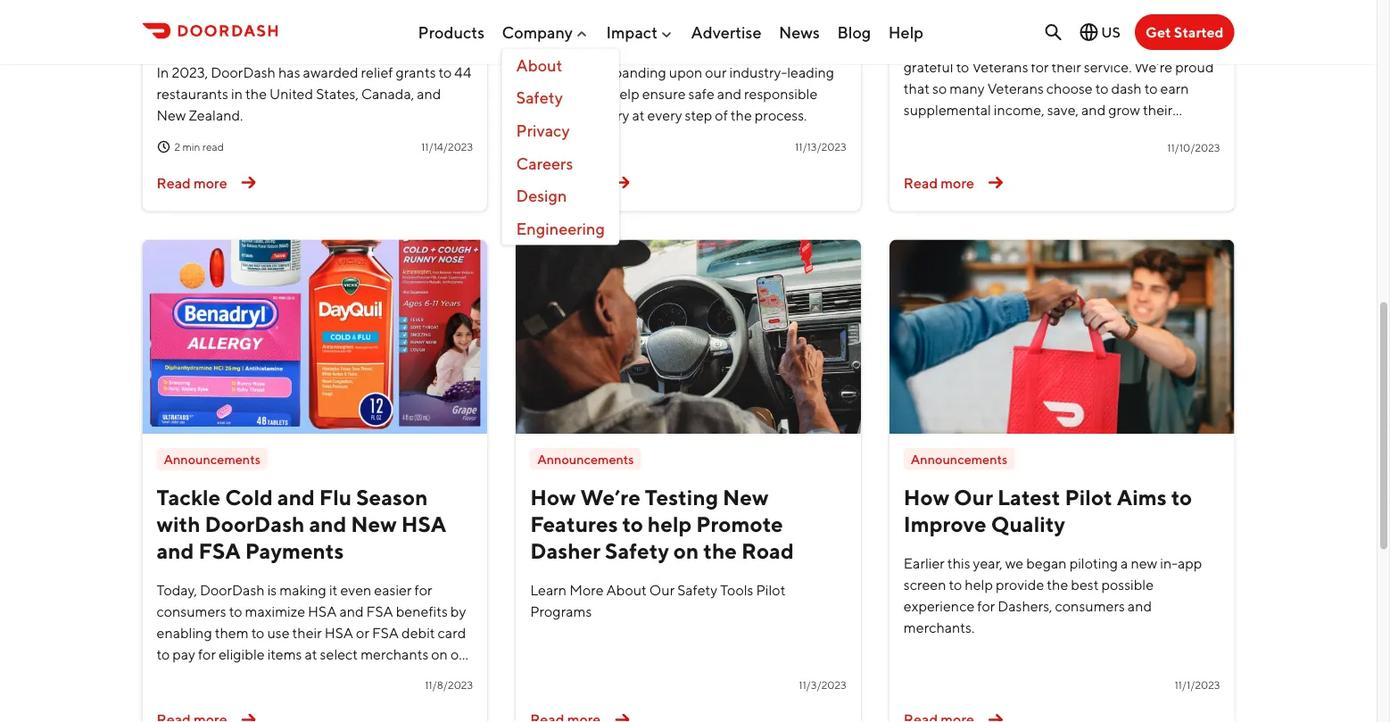 Task type: describe. For each thing, give the bounding box(es) containing it.
company link
[[502, 15, 589, 49]]

has
[[278, 64, 300, 81]]

company
[[502, 22, 573, 42]]

and right day
[[1019, 37, 1044, 54]]

arrow right link for on
[[530, 706, 637, 722]]

to left pay
[[157, 646, 170, 663]]

our inside how we're expanding upon our industry-leading standards to help ensure safe and responsible alcohol delivery at every step of the process.
[[705, 64, 727, 81]]

them
[[215, 624, 249, 641]]

provide
[[996, 576, 1045, 593]]

cold
[[225, 485, 273, 511]]

new inside tackle cold and flu season with doordash and new hsa and fsa payments
[[351, 512, 397, 537]]

announcements link for our
[[904, 448, 1015, 470]]

merchants
[[361, 646, 429, 663]]

and inside earlier this year, we began piloting a new in-app screen to help provide the best possible experience for dashers, consumers and merchants.
[[1128, 598, 1152, 614]]

or
[[356, 624, 369, 641]]

we're
[[1179, 37, 1213, 54]]

read for new
[[202, 141, 224, 153]]

more for how we're expanding upon our industry-leading standards to help ensure safe and responsible alcohol delivery at every step of the process.
[[567, 174, 601, 191]]

to inside earlier this year, we began piloting a new in-app screen to help provide the best possible experience for dashers, consumers and merchants.
[[949, 576, 962, 593]]

so
[[933, 80, 947, 97]]

doordash inside tackle cold and flu season with doordash and new hsa and fsa payments
[[205, 512, 305, 537]]

responsible
[[744, 85, 818, 102]]

experience
[[904, 598, 975, 614]]

step
[[685, 107, 713, 124]]

careers
[[516, 153, 573, 173]]

how our latest pilot aims to improve quality
[[904, 485, 1193, 537]]

0 horizontal spatial about
[[516, 55, 563, 74]]

our inside the learn more about our safety tools pilot programs
[[650, 581, 675, 598]]

merchants.
[[904, 619, 975, 636]]

11/8/2023
[[425, 679, 473, 691]]

consumers inside earlier this year, we began piloting a new in-app screen to help provide the best possible experience for dashers, consumers and merchants.
[[1056, 598, 1125, 614]]

features
[[530, 512, 618, 537]]

service.
[[1084, 58, 1132, 75]]

we're inside this veterans day and throughout the year, we're grateful to veterans for their service. we're proud that so many veterans choose to dash to earn supplemental income, save, and grow their financial futures.
[[1135, 58, 1173, 75]]

industry-
[[730, 64, 787, 81]]

arrow right link for and
[[157, 706, 263, 722]]

screen
[[904, 576, 947, 593]]

to up many
[[956, 58, 970, 75]]

testing
[[645, 485, 719, 511]]

read for this veterans day and throughout the year, we're grateful to veterans for their service. we're proud that so many veterans choose to dash to earn supplemental income, save, and grow their financial futures.
[[904, 174, 938, 191]]

2023,
[[172, 64, 208, 81]]

advertise link
[[691, 15, 762, 49]]

alcohol
[[530, 107, 577, 124]]

card
[[438, 624, 466, 641]]

dashers,
[[998, 598, 1053, 614]]

min for how we're expanding upon our industry-leading standards to help ensure safe and responsible alcohol delivery at every step of the process.
[[556, 141, 574, 153]]

road
[[742, 539, 794, 564]]

doordash health image
[[142, 240, 487, 434]]

is
[[267, 581, 277, 598]]

new inside how we're testing new features to help promote dasher safety on the road
[[723, 485, 769, 511]]

read for how we're expanding upon our industry-leading standards to help ensure safe and responsible alcohol delivery at every step of the process.
[[530, 174, 565, 191]]

in
[[231, 85, 243, 102]]

min for in 2023, doordash has awarded relief grants to 44 restaurants in the united states, canada, and new zealand.
[[182, 141, 200, 153]]

how for how we're expanding upon our industry-leading standards to help ensure safe and responsible alcohol delivery at every step of the process.
[[530, 64, 560, 81]]

and inside how we're expanding upon our industry-leading standards to help ensure safe and responsible alcohol delivery at every step of the process.
[[717, 85, 742, 102]]

engineering link
[[502, 212, 619, 245]]

it
[[329, 581, 338, 598]]

time line image
[[530, 140, 545, 154]]

pilot inside how our latest pilot aims to improve quality
[[1065, 485, 1113, 511]]

2 min read for how we're expanding upon our industry-leading standards to help ensure safe and responsible alcohol delivery at every step of the process.
[[548, 141, 598, 153]]

programs
[[530, 603, 592, 620]]

read for in 2023, doordash has awarded relief grants to 44 restaurants in the united states, canada, and new zealand.
[[157, 174, 191, 191]]

read more for how we're expanding upon our industry-leading standards to help ensure safe and responsible alcohol delivery at every step of the process.
[[530, 174, 601, 191]]

aims
[[1117, 485, 1167, 511]]

throughout
[[1046, 37, 1120, 54]]

more for in 2023, doordash has awarded relief grants to 44 restaurants in the united states, canada, and new zealand.
[[194, 174, 227, 191]]

and right save,
[[1082, 101, 1106, 118]]

help link
[[889, 15, 924, 49]]

and down with
[[157, 539, 194, 564]]

advertise
[[691, 22, 762, 42]]

possible
[[1102, 576, 1154, 593]]

1 vertical spatial veterans
[[972, 58, 1029, 75]]

how we're expanding upon our industry-leading standards to help ensure safe and responsible alcohol delivery at every step of the process.
[[530, 64, 835, 124]]

news link
[[779, 15, 820, 49]]

1 vertical spatial their
[[1143, 101, 1173, 118]]

doordash inside in 2023, doordash has awarded relief grants to 44 restaurants in the united states, canada, and new zealand.
[[211, 64, 276, 81]]

pay
[[172, 646, 195, 663]]

how for how our latest pilot aims to improve quality
[[904, 485, 950, 511]]

11/1/2023
[[1175, 679, 1221, 691]]

safety inside how we're testing new features to help promote dasher safety on the road
[[605, 539, 669, 564]]

tackle cold and flu season with doordash and new hsa and fsa payments
[[157, 485, 447, 564]]

payments
[[245, 539, 344, 564]]

on inside how we're testing new features to help promote dasher safety on the road
[[674, 539, 699, 564]]

every
[[648, 107, 682, 124]]

in
[[157, 64, 169, 81]]

hsa inside tackle cold and flu season with doordash and new hsa and fsa payments
[[401, 512, 447, 537]]

get started
[[1146, 24, 1224, 41]]

more
[[570, 581, 604, 598]]

new inside in 2023, doordash has awarded relief grants to 44 restaurants in the united states, canada, and new zealand.
[[157, 107, 186, 124]]

grants
[[396, 64, 436, 81]]

the inside earlier this year, we began piloting a new in-app screen to help provide the best possible experience for dashers, consumers and merchants.
[[1047, 576, 1069, 593]]

read more for this veterans day and throughout the year, we're grateful to veterans for their service. we're proud that so many veterans choose to dash to earn supplemental income, save, and grow their financial futures.
[[904, 174, 975, 191]]

began
[[1027, 555, 1067, 572]]

a
[[1121, 555, 1129, 572]]

0 horizontal spatial safety
[[516, 88, 563, 107]]

tackle
[[157, 485, 221, 511]]

proud
[[1176, 58, 1214, 75]]

for inside this veterans day and throughout the year, we're grateful to veterans for their service. we're proud that so many veterans choose to dash to earn supplemental income, save, and grow their financial futures.
[[1031, 58, 1049, 75]]

design link
[[502, 180, 619, 212]]

2 for in 2023, doordash has awarded relief grants to 44 restaurants in the united states, canada, and new zealand.
[[174, 141, 180, 153]]

products
[[418, 22, 485, 42]]

to left use
[[251, 624, 265, 641]]

help inside how we're expanding upon our industry-leading standards to help ensure safe and responsible alcohol delivery at every step of the process.
[[612, 85, 640, 102]]

privacy link
[[502, 114, 619, 147]]

about link
[[502, 49, 619, 81]]

at inside how we're expanding upon our industry-leading standards to help ensure safe and responsible alcohol delivery at every step of the process.
[[632, 107, 645, 124]]

learn
[[530, 581, 567, 598]]

leading
[[787, 64, 835, 81]]

for right pay
[[198, 646, 216, 663]]

improve
[[904, 512, 987, 537]]

grow
[[1109, 101, 1141, 118]]

globe line image
[[1078, 21, 1100, 43]]

our inside how our latest pilot aims to improve quality
[[954, 485, 993, 511]]

today, doordash is making it even easier for consumers to maximize hsa and fsa benefits by enabling them to use their hsa or fsa debit card to pay for eligible items at select merchants on our marketplace.
[[157, 581, 472, 684]]

marketplace.
[[157, 667, 239, 684]]

expanding
[[599, 64, 667, 81]]

to down service.
[[1096, 80, 1109, 97]]

we're inside how we're testing new features to help promote dasher safety on the road
[[581, 485, 641, 511]]

day
[[991, 37, 1017, 54]]

safety link
[[502, 81, 619, 114]]

careers link
[[502, 147, 619, 180]]

items
[[267, 646, 302, 663]]



Task type: locate. For each thing, give the bounding box(es) containing it.
1 horizontal spatial help
[[648, 512, 692, 537]]

2 right time line icon
[[548, 141, 554, 153]]

how for how we're testing new features to help promote dasher safety on the road
[[530, 485, 576, 511]]

veterans
[[932, 37, 989, 54], [972, 58, 1029, 75], [988, 80, 1044, 97]]

0 horizontal spatial consumers
[[157, 603, 226, 620]]

piloting
[[1070, 555, 1118, 572]]

0 vertical spatial their
[[1052, 58, 1082, 75]]

1 vertical spatial fsa
[[367, 603, 393, 620]]

to up them
[[229, 603, 242, 620]]

announcements
[[164, 452, 261, 467], [537, 452, 634, 467], [911, 452, 1008, 467]]

on down card
[[431, 646, 448, 663]]

min right time line image
[[182, 141, 200, 153]]

veterans up income,
[[988, 80, 1044, 97]]

on
[[674, 539, 699, 564], [431, 646, 448, 663]]

2 arrow right link from the left
[[530, 706, 637, 722]]

1 vertical spatial we're
[[581, 485, 641, 511]]

we
[[1006, 555, 1024, 572]]

announcements for cold
[[164, 452, 261, 467]]

0 vertical spatial new
[[157, 107, 186, 124]]

1 horizontal spatial read
[[576, 141, 598, 153]]

how inside how we're testing new features to help promote dasher safety on the road
[[530, 485, 576, 511]]

2 vertical spatial doordash
[[200, 581, 265, 598]]

read more down careers
[[530, 174, 601, 191]]

2 horizontal spatial more
[[941, 174, 975, 191]]

the right of
[[731, 107, 752, 124]]

3 arrow right link from the left
[[904, 706, 1010, 722]]

to inside how our latest pilot aims to improve quality
[[1172, 485, 1193, 511]]

and down possible
[[1128, 598, 1152, 614]]

2
[[174, 141, 180, 153], [548, 141, 554, 153]]

help inside how we're testing new features to help promote dasher safety on the road
[[648, 512, 692, 537]]

to inside how we're testing new features to help promote dasher safety on the road
[[623, 512, 643, 537]]

our
[[705, 64, 727, 81], [451, 646, 472, 663]]

announcements link up the tackle on the left of page
[[157, 448, 268, 470]]

2 announcements from the left
[[537, 452, 634, 467]]

use
[[267, 624, 290, 641]]

arrow right image
[[982, 169, 1010, 197], [234, 706, 263, 722]]

1 horizontal spatial more
[[567, 174, 601, 191]]

and
[[1019, 37, 1044, 54], [417, 85, 441, 102], [717, 85, 742, 102], [1082, 101, 1106, 118], [277, 485, 315, 511], [309, 512, 347, 537], [157, 539, 194, 564], [1128, 598, 1152, 614], [340, 603, 364, 620]]

more for this veterans day and throughout the year, we're grateful to veterans for their service. we're proud that so many veterans choose to dash to earn supplemental income, save, and grow their financial futures.
[[941, 174, 975, 191]]

the right in
[[245, 85, 267, 102]]

2 horizontal spatial new
[[723, 485, 769, 511]]

hsa down season
[[401, 512, 447, 537]]

doordash up in
[[211, 64, 276, 81]]

0 horizontal spatial 2 min read
[[174, 141, 224, 153]]

2 horizontal spatial arrow right link
[[904, 706, 1010, 722]]

new down season
[[351, 512, 397, 537]]

read down time line image
[[157, 174, 191, 191]]

many
[[950, 80, 985, 97]]

veterans down day
[[972, 58, 1029, 75]]

0 vertical spatial our
[[705, 64, 727, 81]]

fsa down with
[[199, 539, 241, 564]]

0 vertical spatial pilot
[[1065, 485, 1113, 511]]

and inside in 2023, doordash has awarded relief grants to 44 restaurants in the united states, canada, and new zealand.
[[417, 85, 441, 102]]

earlier
[[904, 555, 945, 572]]

to left 44 on the left top of the page
[[439, 64, 452, 81]]

in 2023, doordash has awarded relief grants to 44 restaurants in the united states, canada, and new zealand.
[[157, 64, 472, 124]]

1 vertical spatial on
[[431, 646, 448, 663]]

2 for how we're expanding upon our industry-leading standards to help ensure safe and responsible alcohol delivery at every step of the process.
[[548, 141, 554, 153]]

2 horizontal spatial their
[[1143, 101, 1173, 118]]

get started button
[[1135, 14, 1235, 50]]

2 announcements link from the left
[[530, 448, 641, 470]]

to up delivery
[[596, 85, 609, 102]]

to
[[956, 58, 970, 75], [439, 64, 452, 81], [1096, 80, 1109, 97], [1145, 80, 1158, 97], [596, 85, 609, 102], [1172, 485, 1193, 511], [623, 512, 643, 537], [949, 576, 962, 593], [229, 603, 242, 620], [251, 624, 265, 641], [157, 646, 170, 663]]

1 horizontal spatial year,
[[1147, 37, 1176, 54]]

1 horizontal spatial 2 min read
[[548, 141, 598, 153]]

3 announcements from the left
[[911, 452, 1008, 467]]

time line image
[[157, 140, 171, 154]]

0 horizontal spatial their
[[292, 624, 322, 641]]

0 vertical spatial about
[[516, 55, 563, 74]]

2 horizontal spatial announcements link
[[904, 448, 1015, 470]]

announcements link for cold
[[157, 448, 268, 470]]

1 horizontal spatial our
[[705, 64, 727, 81]]

2 2 from the left
[[548, 141, 554, 153]]

arrow right image down the futures.
[[982, 169, 1010, 197]]

1 arrow right link from the left
[[157, 706, 263, 722]]

1 horizontal spatial arrow right link
[[530, 706, 637, 722]]

we're up earn
[[1135, 58, 1173, 75]]

2 vertical spatial their
[[292, 624, 322, 641]]

0 vertical spatial doordash
[[211, 64, 276, 81]]

for left the dashers,
[[978, 598, 995, 614]]

flu
[[319, 485, 352, 511]]

maximize
[[245, 603, 305, 620]]

new up "promote"
[[723, 485, 769, 511]]

started
[[1174, 24, 1224, 41]]

read more down time line image
[[157, 174, 227, 191]]

tools
[[720, 581, 754, 598]]

the right us on the right of the page
[[1123, 37, 1144, 54]]

best
[[1071, 576, 1099, 593]]

how up standards
[[530, 64, 560, 81]]

read more
[[157, 174, 227, 191], [530, 174, 601, 191], [904, 174, 975, 191]]

to right the aims
[[1172, 485, 1193, 511]]

save,
[[1048, 101, 1079, 118]]

2 vertical spatial safety
[[678, 581, 718, 598]]

2 vertical spatial hsa
[[325, 624, 354, 641]]

1 read from the left
[[157, 174, 191, 191]]

announcements link up the improve
[[904, 448, 1015, 470]]

min up careers
[[556, 141, 574, 153]]

earn
[[1161, 80, 1189, 97]]

3 read from the left
[[904, 174, 938, 191]]

how up the improve
[[904, 485, 950, 511]]

read down careers
[[530, 174, 565, 191]]

benefits
[[396, 603, 448, 620]]

1 vertical spatial hsa
[[308, 603, 337, 620]]

read down 'zealand.'
[[202, 141, 224, 153]]

announcements up features
[[537, 452, 634, 467]]

0 horizontal spatial we're
[[581, 485, 641, 511]]

1 read from the left
[[202, 141, 224, 153]]

announcements link for we're
[[530, 448, 641, 470]]

doordash down cold
[[205, 512, 305, 537]]

announcements for our
[[911, 452, 1008, 467]]

1 horizontal spatial read more
[[530, 174, 601, 191]]

our up safe
[[705, 64, 727, 81]]

safety up the learn more about our safety tools pilot programs
[[605, 539, 669, 564]]

0 horizontal spatial announcements
[[164, 452, 261, 467]]

how we're testing new features to help promote dasher safety on the road
[[530, 485, 794, 564]]

1 vertical spatial help
[[648, 512, 692, 537]]

pilot
[[1065, 485, 1113, 511], [756, 581, 786, 598]]

our down how we're testing new features to help promote dasher safety on the road
[[650, 581, 675, 598]]

0 vertical spatial arrow right image
[[982, 169, 1010, 197]]

at inside today, doordash is making it even easier for consumers to maximize hsa and fsa benefits by enabling them to use their hsa or fsa debit card to pay for eligible items at select merchants on our marketplace.
[[305, 646, 317, 663]]

at left "every"
[[632, 107, 645, 124]]

this
[[904, 37, 930, 54]]

united
[[270, 85, 313, 102]]

the
[[1123, 37, 1144, 54], [245, 85, 267, 102], [731, 107, 752, 124], [704, 539, 737, 564], [1047, 576, 1069, 593]]

and down even
[[340, 603, 364, 620]]

arrow right image down eligible
[[234, 706, 263, 722]]

1 vertical spatial pilot
[[756, 581, 786, 598]]

year, left we
[[973, 555, 1003, 572]]

latest
[[998, 485, 1061, 511]]

that
[[904, 80, 930, 97]]

2 more from the left
[[567, 174, 601, 191]]

0 horizontal spatial read
[[157, 174, 191, 191]]

1 vertical spatial about
[[607, 581, 647, 598]]

0 horizontal spatial min
[[182, 141, 200, 153]]

debit
[[402, 624, 435, 641]]

of
[[715, 107, 728, 124]]

1 horizontal spatial arrow right image
[[982, 169, 1010, 197]]

2 horizontal spatial safety
[[678, 581, 718, 598]]

year, inside earlier this year, we began piloting a new in-app screen to help provide the best possible experience for dashers, consumers and merchants.
[[973, 555, 1003, 572]]

min
[[182, 141, 200, 153], [556, 141, 574, 153]]

1 horizontal spatial on
[[674, 539, 699, 564]]

read down the financial
[[904, 174, 938, 191]]

about down company
[[516, 55, 563, 74]]

pilot left the aims
[[1065, 485, 1113, 511]]

products link
[[418, 15, 485, 49]]

more down the futures.
[[941, 174, 975, 191]]

their right use
[[292, 624, 322, 641]]

0 horizontal spatial read
[[202, 141, 224, 153]]

futures.
[[960, 123, 1008, 140]]

2 right time line image
[[174, 141, 180, 153]]

year, inside this veterans day and throughout the year, we're grateful to veterans for their service. we're proud that so many veterans choose to dash to earn supplemental income, save, and grow their financial futures.
[[1147, 37, 1176, 54]]

and down flu
[[309, 512, 347, 537]]

privacy
[[516, 121, 570, 140]]

safety left tools
[[678, 581, 718, 598]]

0 horizontal spatial at
[[305, 646, 317, 663]]

supplemental
[[904, 101, 991, 118]]

1 vertical spatial arrow right image
[[234, 706, 263, 722]]

1 more from the left
[[194, 174, 227, 191]]

0 vertical spatial at
[[632, 107, 645, 124]]

pilot inside the learn more about our safety tools pilot programs
[[756, 581, 786, 598]]

veterans up "grateful"
[[932, 37, 989, 54]]

their up choose
[[1052, 58, 1082, 75]]

to inside how we're expanding upon our industry-leading standards to help ensure safe and responsible alcohol delivery at every step of the process.
[[596, 85, 609, 102]]

for inside earlier this year, we began piloting a new in-app screen to help provide the best possible experience for dashers, consumers and merchants.
[[978, 598, 995, 614]]

and up of
[[717, 85, 742, 102]]

help down expanding at the left of page
[[612, 85, 640, 102]]

fsa right or
[[372, 624, 399, 641]]

1 read more from the left
[[157, 174, 227, 191]]

3 more from the left
[[941, 174, 975, 191]]

3 announcements link from the left
[[904, 448, 1015, 470]]

read for at
[[576, 141, 598, 153]]

we're up features
[[581, 485, 641, 511]]

in-
[[1161, 555, 1178, 572]]

2 min read for in 2023, doordash has awarded relief grants to 44 restaurants in the united states, canada, and new zealand.
[[174, 141, 224, 153]]

consumers down the best on the right of the page
[[1056, 598, 1125, 614]]

season
[[356, 485, 428, 511]]

about right more
[[607, 581, 647, 598]]

our
[[954, 485, 993, 511], [650, 581, 675, 598]]

to down this
[[949, 576, 962, 593]]

2 read from the left
[[576, 141, 598, 153]]

2 read from the left
[[530, 174, 565, 191]]

doordash left is
[[200, 581, 265, 598]]

2 min read up careers
[[548, 141, 598, 153]]

doordash
[[211, 64, 276, 81], [205, 512, 305, 537], [200, 581, 265, 598]]

1 horizontal spatial pilot
[[1065, 485, 1113, 511]]

read
[[202, 141, 224, 153], [576, 141, 598, 153]]

0 horizontal spatial new
[[157, 107, 186, 124]]

1 vertical spatial our
[[451, 646, 472, 663]]

11/3/2023
[[799, 679, 847, 691]]

the inside this veterans day and throughout the year, we're grateful to veterans for their service. we're proud that so many veterans choose to dash to earn supplemental income, save, and grow their financial futures.
[[1123, 37, 1144, 54]]

the inside how we're testing new features to help promote dasher safety on the road
[[704, 539, 737, 564]]

2 horizontal spatial announcements
[[911, 452, 1008, 467]]

1 vertical spatial year,
[[973, 555, 1003, 572]]

1 min from the left
[[182, 141, 200, 153]]

how inside how we're expanding upon our industry-leading standards to help ensure safe and responsible alcohol delivery at every step of the process.
[[530, 64, 560, 81]]

announcements up the improve
[[911, 452, 1008, 467]]

us
[[1102, 24, 1121, 41]]

safety inside the learn more about our safety tools pilot programs
[[678, 581, 718, 598]]

on inside today, doordash is making it even easier for consumers to maximize hsa and fsa benefits by enabling them to use their hsa or fsa debit card to pay for eligible items at select merchants on our marketplace.
[[431, 646, 448, 663]]

the inside in 2023, doordash has awarded relief grants to 44 restaurants in the united states, canada, and new zealand.
[[245, 85, 267, 102]]

safety up privacy
[[516, 88, 563, 107]]

0 vertical spatial fsa
[[199, 539, 241, 564]]

person handing bag to customer image
[[890, 240, 1235, 434]]

help down testing on the bottom of the page
[[648, 512, 692, 537]]

more down careers
[[567, 174, 601, 191]]

help down this
[[965, 576, 993, 593]]

1 horizontal spatial consumers
[[1056, 598, 1125, 614]]

read
[[157, 174, 191, 191], [530, 174, 565, 191], [904, 174, 938, 191]]

and down grants
[[417, 85, 441, 102]]

new down restaurants
[[157, 107, 186, 124]]

get
[[1146, 24, 1172, 41]]

we're
[[562, 64, 596, 81]]

0 vertical spatial veterans
[[932, 37, 989, 54]]

0 horizontal spatial announcements link
[[157, 448, 268, 470]]

announcements for we're
[[537, 452, 634, 467]]

arrow right image
[[234, 169, 263, 197], [608, 169, 637, 197], [608, 706, 637, 722], [982, 706, 1010, 722]]

0 vertical spatial help
[[612, 85, 640, 102]]

1 horizontal spatial their
[[1052, 58, 1082, 75]]

help
[[889, 22, 924, 42]]

quality
[[991, 512, 1066, 537]]

read more down the financial
[[904, 174, 975, 191]]

44
[[455, 64, 472, 81]]

consumers inside today, doordash is making it even easier for consumers to maximize hsa and fsa benefits by enabling them to use their hsa or fsa debit card to pay for eligible items at select merchants on our marketplace.
[[157, 603, 226, 620]]

0 horizontal spatial read more
[[157, 174, 227, 191]]

2 horizontal spatial read
[[904, 174, 938, 191]]

1 horizontal spatial new
[[351, 512, 397, 537]]

the down "promote"
[[704, 539, 737, 564]]

on down testing on the bottom of the page
[[674, 539, 699, 564]]

promote
[[696, 512, 783, 537]]

grateful
[[904, 58, 954, 75]]

the inside how we're expanding upon our industry-leading standards to help ensure safe and responsible alcohol delivery at every step of the process.
[[731, 107, 752, 124]]

read down delivery
[[576, 141, 598, 153]]

1 announcements from the left
[[164, 452, 261, 467]]

income,
[[994, 101, 1045, 118]]

news
[[779, 22, 820, 42]]

2 vertical spatial help
[[965, 576, 993, 593]]

1 vertical spatial doordash
[[205, 512, 305, 537]]

0 vertical spatial year,
[[1147, 37, 1176, 54]]

0 horizontal spatial our
[[650, 581, 675, 598]]

pilot right tools
[[756, 581, 786, 598]]

awarded
[[303, 64, 358, 81]]

to inside in 2023, doordash has awarded relief grants to 44 restaurants in the united states, canada, and new zealand.
[[439, 64, 452, 81]]

0 horizontal spatial 2
[[174, 141, 180, 153]]

easier
[[374, 581, 412, 598]]

dasher
[[530, 539, 601, 564]]

1 horizontal spatial at
[[632, 107, 645, 124]]

2 vertical spatial veterans
[[988, 80, 1044, 97]]

announcements link up features
[[530, 448, 641, 470]]

1 2 min read from the left
[[174, 141, 224, 153]]

1 horizontal spatial announcements
[[537, 452, 634, 467]]

0 horizontal spatial pilot
[[756, 581, 786, 598]]

the down began
[[1047, 576, 1069, 593]]

consumers up enabling on the left of page
[[157, 603, 226, 620]]

1 vertical spatial our
[[650, 581, 675, 598]]

how up features
[[530, 485, 576, 511]]

2 vertical spatial fsa
[[372, 624, 399, 641]]

doordash inside today, doordash is making it even easier for consumers to maximize hsa and fsa benefits by enabling them to use their hsa or fsa debit card to pay for eligible items at select merchants on our marketplace.
[[200, 581, 265, 598]]

eligible
[[219, 646, 265, 663]]

fsa
[[199, 539, 241, 564], [367, 603, 393, 620], [372, 624, 399, 641]]

this
[[948, 555, 971, 572]]

1 horizontal spatial our
[[954, 485, 993, 511]]

1 announcements link from the left
[[157, 448, 268, 470]]

2 min read right time line image
[[174, 141, 224, 153]]

2 min from the left
[[556, 141, 574, 153]]

0 vertical spatial our
[[954, 485, 993, 511]]

safe
[[689, 85, 715, 102]]

delivery
[[580, 107, 630, 124]]

1 horizontal spatial safety
[[605, 539, 669, 564]]

announcements up the tackle on the left of page
[[164, 452, 261, 467]]

0 horizontal spatial our
[[451, 646, 472, 663]]

for up benefits
[[415, 581, 432, 598]]

2 horizontal spatial read more
[[904, 174, 975, 191]]

our inside today, doordash is making it even easier for consumers to maximize hsa and fsa benefits by enabling them to use their hsa or fsa debit card to pay for eligible items at select merchants on our marketplace.
[[451, 646, 472, 663]]

their inside today, doordash is making it even easier for consumers to maximize hsa and fsa benefits by enabling them to use their hsa or fsa debit card to pay for eligible items at select merchants on our marketplace.
[[292, 624, 322, 641]]

hsa up select
[[325, 624, 354, 641]]

read more for in 2023, doordash has awarded relief grants to 44 restaurants in the united states, canada, and new zealand.
[[157, 174, 227, 191]]

their down earn
[[1143, 101, 1173, 118]]

11/10/2023
[[1168, 142, 1221, 154]]

1 vertical spatial safety
[[605, 539, 669, 564]]

enabling
[[157, 624, 212, 641]]

1 horizontal spatial we're
[[1135, 58, 1173, 75]]

0 horizontal spatial more
[[194, 174, 227, 191]]

3 read more from the left
[[904, 174, 975, 191]]

select
[[320, 646, 358, 663]]

to left earn
[[1145, 80, 1158, 97]]

fsa down easier
[[367, 603, 393, 620]]

choose
[[1047, 80, 1093, 97]]

0 vertical spatial safety
[[516, 88, 563, 107]]

blog link
[[838, 15, 871, 49]]

1 2 from the left
[[174, 141, 180, 153]]

0 horizontal spatial on
[[431, 646, 448, 663]]

year, left we're
[[1147, 37, 1176, 54]]

ensure
[[642, 85, 686, 102]]

standards
[[530, 85, 593, 102]]

0 vertical spatial hsa
[[401, 512, 447, 537]]

fsa inside tackle cold and flu season with doordash and new hsa and fsa payments
[[199, 539, 241, 564]]

2 read more from the left
[[530, 174, 601, 191]]

0 horizontal spatial year,
[[973, 555, 1003, 572]]

and left flu
[[277, 485, 315, 511]]

new
[[1131, 555, 1158, 572]]

hsa down it
[[308, 603, 337, 620]]

upon
[[669, 64, 703, 81]]

at right the items
[[305, 646, 317, 663]]

how inside how our latest pilot aims to improve quality
[[904, 485, 950, 511]]

0 vertical spatial on
[[674, 539, 699, 564]]

our down card
[[451, 646, 472, 663]]

dx dash car image
[[516, 240, 861, 434]]

1 horizontal spatial min
[[556, 141, 574, 153]]

canada,
[[361, 85, 414, 102]]

engineering
[[516, 219, 605, 238]]

1 horizontal spatial read
[[530, 174, 565, 191]]

to right features
[[623, 512, 643, 537]]

for
[[1031, 58, 1049, 75], [415, 581, 432, 598], [978, 598, 995, 614], [198, 646, 216, 663]]

1 horizontal spatial announcements link
[[530, 448, 641, 470]]

process.
[[755, 107, 807, 124]]

for up choose
[[1031, 58, 1049, 75]]

our up the improve
[[954, 485, 993, 511]]

1 horizontal spatial 2
[[548, 141, 554, 153]]

2 vertical spatial new
[[351, 512, 397, 537]]

2 horizontal spatial help
[[965, 576, 993, 593]]

about inside the learn more about our safety tools pilot programs
[[607, 581, 647, 598]]

0 horizontal spatial help
[[612, 85, 640, 102]]

this veterans day and throughout the year, we're grateful to veterans for their service. we're proud that so many veterans choose to dash to earn supplemental income, save, and grow their financial futures.
[[904, 37, 1214, 140]]

0 horizontal spatial arrow right image
[[234, 706, 263, 722]]

2 2 min read from the left
[[548, 141, 598, 153]]

0 vertical spatial we're
[[1135, 58, 1173, 75]]

states,
[[316, 85, 359, 102]]

help inside earlier this year, we began piloting a new in-app screen to help provide the best possible experience for dashers, consumers and merchants.
[[965, 576, 993, 593]]

and inside today, doordash is making it even easier for consumers to maximize hsa and fsa benefits by enabling them to use their hsa or fsa debit card to pay for eligible items at select merchants on our marketplace.
[[340, 603, 364, 620]]

more down 'zealand.'
[[194, 174, 227, 191]]

1 horizontal spatial about
[[607, 581, 647, 598]]

0 horizontal spatial arrow right link
[[157, 706, 263, 722]]

1 vertical spatial new
[[723, 485, 769, 511]]

1 vertical spatial at
[[305, 646, 317, 663]]



Task type: vqa. For each thing, say whether or not it's contained in the screenshot.
online
no



